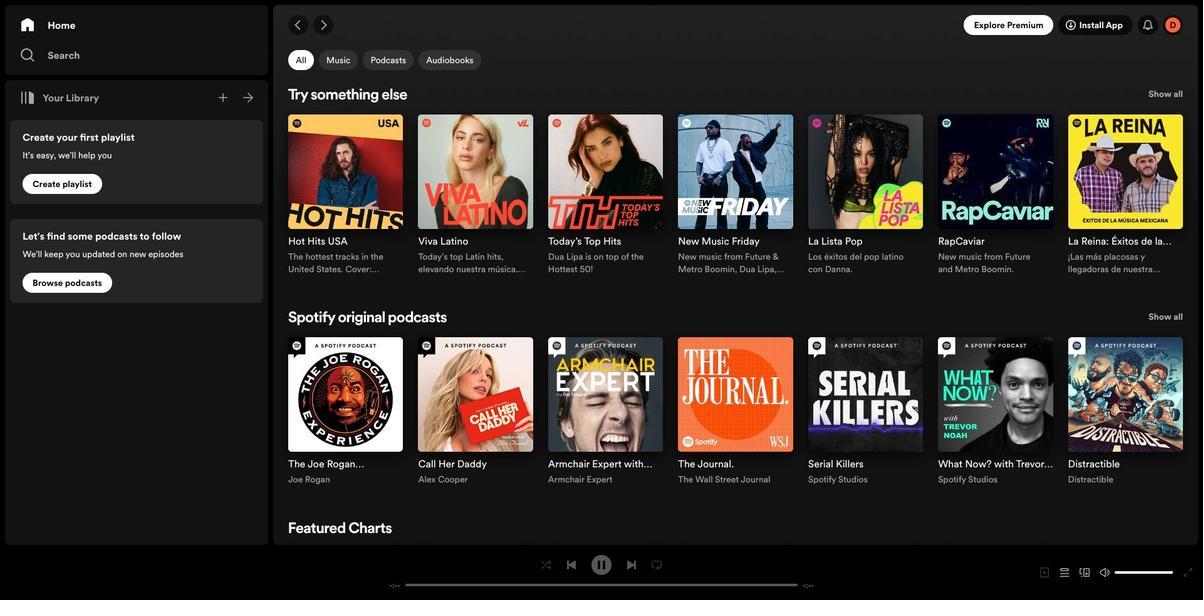 Task type: describe. For each thing, give the bounding box(es) containing it.
Music checkbox
[[319, 50, 358, 70]]

Audiobooks checkbox
[[419, 50, 481, 70]]

Disable repeat checkbox
[[647, 555, 667, 576]]

player controls element
[[375, 555, 828, 591]]

main element
[[5, 5, 268, 546]]

enable shuffle image
[[541, 560, 551, 570]]

spotify - web player: music for everyone element
[[273, 45, 1198, 601]]

go forward image
[[318, 20, 328, 30]]

try something else element
[[281, 85, 1190, 283]]

previous image
[[566, 560, 576, 570]]



Task type: locate. For each thing, give the bounding box(es) containing it.
pause image
[[596, 560, 607, 570]]

connect to a device image
[[1080, 568, 1090, 578]]

featured charts element
[[281, 519, 1190, 601]]

All checkbox
[[288, 50, 314, 70]]

Podcasts checkbox
[[363, 50, 414, 70]]

next image
[[627, 560, 637, 570]]

disable repeat image
[[652, 560, 662, 570]]

spotify original podcasts element
[[281, 309, 1190, 494]]

volume high image
[[1100, 568, 1110, 578]]

top bar and user menu element
[[273, 5, 1198, 45]]

group
[[281, 107, 411, 283], [411, 107, 541, 283], [541, 107, 671, 283], [671, 107, 801, 283], [931, 107, 1061, 283], [1061, 107, 1190, 283], [281, 330, 411, 494], [411, 330, 541, 494], [541, 330, 671, 494], [671, 330, 801, 494], [801, 330, 931, 494], [931, 330, 1061, 494], [1061, 330, 1190, 494]]

what's new image
[[1143, 20, 1153, 30]]

go back image
[[293, 20, 303, 30]]



Task type: vqa. For each thing, say whether or not it's contained in the screenshot.
first Me from the right
no



